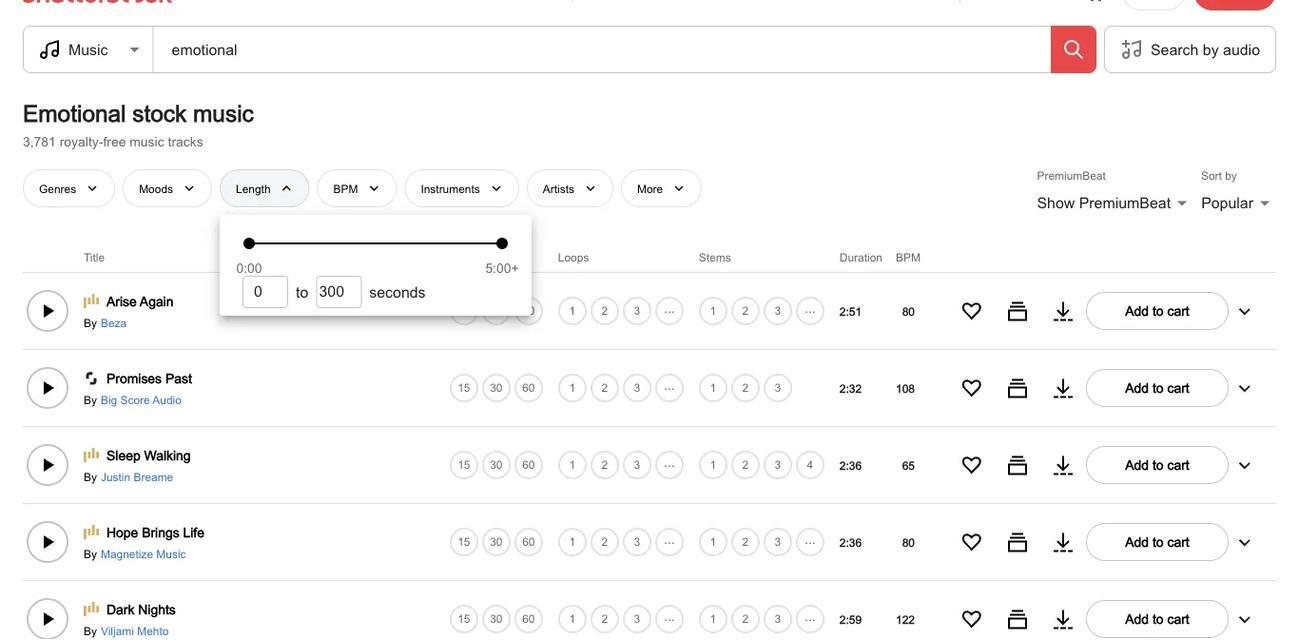 Task type: vqa. For each thing, say whether or not it's contained in the screenshot.
document image
no



Task type: locate. For each thing, give the bounding box(es) containing it.
1 save image from the top
[[961, 299, 984, 322]]

1 by from the top
[[84, 316, 97, 329]]

0:00
[[236, 261, 262, 276]]

0 vertical spatial bpm
[[334, 182, 358, 195]]

15 for arise again
[[458, 304, 470, 318]]

1 vertical spatial 3 button
[[621, 526, 654, 558]]

1 vertical spatial music
[[130, 133, 164, 149]]

1 add from the top
[[1126, 303, 1149, 318]]

by left 'magnetize'
[[84, 547, 97, 560]]

1 vertical spatial save image
[[961, 377, 984, 399]]

2 similar image from the top
[[1007, 608, 1029, 631]]

bpm
[[334, 182, 358, 195], [896, 250, 921, 264]]

2:36
[[840, 458, 862, 472], [840, 536, 862, 549]]

add to cart for dark nights
[[1126, 611, 1190, 627]]

to for promises past
[[1153, 380, 1164, 395]]

80 down 65
[[903, 536, 915, 549]]

3 add from the top
[[1126, 457, 1149, 472]]

3 by from the top
[[84, 470, 97, 483]]

seconds
[[369, 283, 426, 301]]

life
[[183, 525, 205, 540]]

0 horizontal spatial music
[[130, 133, 164, 149]]

15
[[458, 304, 470, 318], [458, 381, 470, 395], [458, 458, 470, 472], [458, 535, 470, 549], [458, 612, 470, 626]]

80 for arise again
[[903, 304, 915, 318]]

30 for arise again
[[490, 304, 503, 318]]

3 add to cart button from the top
[[1087, 446, 1229, 484]]

more button
[[621, 169, 702, 207]]

1 80 from the top
[[903, 304, 915, 318]]

3 60 from the top
[[523, 458, 535, 472]]

big score audio link
[[97, 392, 182, 407]]

bpm right duration
[[896, 250, 921, 264]]

instruments
[[421, 182, 480, 195]]

viljami mehto link
[[97, 623, 169, 638]]

bpm right length button
[[334, 182, 358, 195]]

122
[[896, 613, 915, 626]]

2 80 from the top
[[903, 536, 915, 549]]

1 vertical spatial bpm
[[896, 250, 921, 264]]

artists button
[[527, 169, 614, 207]]

1 3 button from the top
[[621, 372, 654, 404]]

30 for promises past
[[490, 381, 503, 395]]

60
[[523, 304, 535, 317], [523, 381, 535, 395], [523, 458, 535, 472], [523, 535, 535, 549], [523, 612, 535, 626]]

by for hope
[[84, 547, 97, 560]]

1 add to cart from the top
[[1126, 303, 1190, 318]]

2 similar image from the top
[[1007, 377, 1029, 399]]

by left big
[[84, 393, 97, 406]]

2 vertical spatial save image
[[961, 608, 984, 631]]

2 60 from the top
[[523, 381, 535, 395]]

15 for sleep walking
[[458, 458, 470, 472]]

add to cart for arise again
[[1126, 303, 1190, 318]]

2 15 from the top
[[458, 381, 470, 395]]

by big score audio
[[84, 393, 182, 406]]

15 for dark nights
[[458, 612, 470, 626]]

3
[[634, 304, 640, 318], [775, 304, 781, 318], [634, 381, 640, 394], [775, 381, 781, 395], [634, 458, 640, 472], [775, 458, 781, 472], [634, 535, 640, 548], [775, 535, 781, 549], [634, 612, 640, 626], [775, 612, 781, 626]]

3,781
[[23, 133, 56, 149]]

hope brings life
[[107, 525, 205, 540]]

genres
[[39, 182, 76, 195]]

3 button
[[621, 372, 654, 404], [621, 526, 654, 558]]

viljami
[[101, 624, 134, 637]]

5 30 from the top
[[490, 612, 503, 626]]

0 vertical spatial 80
[[903, 304, 915, 318]]

similar image for ...
[[1007, 608, 1029, 631]]

5 by from the top
[[84, 624, 97, 637]]

4 60 from the top
[[523, 535, 535, 549]]

0 vertical spatial save image
[[961, 299, 984, 322]]

5 15 from the top
[[458, 612, 470, 626]]

length
[[236, 182, 271, 195]]

2:36 up 2:59
[[840, 536, 862, 549]]

cart
[[1168, 303, 1190, 318], [1168, 380, 1190, 395], [1168, 457, 1190, 472], [1168, 534, 1190, 549], [1168, 611, 1190, 627]]

arise again link
[[107, 292, 174, 311]]

dark nights
[[107, 602, 176, 617]]

beza
[[101, 316, 127, 329]]

1 save image from the top
[[961, 454, 984, 476]]

dark nights link
[[107, 600, 176, 619]]

promises
[[107, 371, 162, 386]]

30
[[490, 304, 503, 318], [490, 381, 503, 395], [490, 458, 503, 472], [490, 535, 503, 549], [490, 612, 503, 626]]

free
[[103, 133, 126, 149]]

4 try image from the top
[[1052, 608, 1075, 631]]

by left beza
[[84, 316, 97, 329]]

save image for again
[[961, 299, 984, 322]]

0 horizontal spatial bpm
[[334, 182, 358, 195]]

search by audio button
[[1105, 27, 1277, 72]]

breame
[[134, 470, 173, 483]]

by
[[84, 316, 97, 329], [84, 393, 97, 406], [84, 470, 97, 483], [84, 547, 97, 560], [84, 624, 97, 637]]

cart for dark nights
[[1168, 611, 1190, 627]]

4 by from the top
[[84, 547, 97, 560]]

add for dark nights
[[1126, 611, 1149, 627]]

nights
[[138, 602, 176, 617]]

2 2:36 from the top
[[840, 536, 862, 549]]

4 cart from the top
[[1168, 534, 1190, 549]]

search by audio
[[1151, 40, 1261, 58]]

80 right 2:51
[[903, 304, 915, 318]]

artists
[[543, 182, 575, 195]]

30 for dark nights
[[490, 612, 503, 626]]

music up tracks
[[193, 100, 254, 127]]

loops
[[558, 250, 589, 264]]

cart for hope brings life
[[1168, 534, 1190, 549]]

duration
[[840, 250, 883, 264]]

2 3 button from the top
[[621, 526, 654, 558]]

by
[[1203, 40, 1219, 58]]

sleep walking
[[107, 448, 191, 463]]

None number field
[[244, 277, 287, 307], [317, 277, 361, 307], [244, 277, 287, 307], [317, 277, 361, 307]]

1 similar image from the top
[[1007, 454, 1029, 476]]

2 by from the top
[[84, 393, 97, 406]]

4 add to cart from the top
[[1126, 534, 1190, 549]]

past
[[165, 371, 192, 386]]

3 15 from the top
[[458, 458, 470, 472]]

0 vertical spatial 3 button
[[621, 372, 654, 404]]

similar image
[[1007, 299, 1029, 322], [1007, 377, 1029, 399], [1007, 531, 1029, 554]]

by left viljami
[[84, 624, 97, 637]]

1 try image from the top
[[1052, 299, 1075, 322]]

hope brings life link
[[107, 523, 205, 542]]

1
[[569, 304, 576, 318], [710, 304, 717, 318], [569, 381, 576, 395], [710, 381, 717, 395], [569, 458, 576, 472], [710, 458, 717, 472], [569, 535, 576, 549], [710, 535, 717, 549], [569, 612, 576, 626], [710, 612, 717, 626]]

3 try image from the top
[[1052, 531, 1075, 554]]

5 add to cart from the top
[[1126, 611, 1190, 627]]

2 cart from the top
[[1168, 380, 1190, 395]]

again
[[140, 294, 174, 309]]

similar image for hope brings life
[[1007, 531, 1029, 554]]

1 vertical spatial 2:36
[[840, 536, 862, 549]]

promises past
[[107, 371, 192, 386]]

0 vertical spatial save image
[[961, 454, 984, 476]]

to
[[296, 283, 309, 301], [1153, 303, 1164, 318], [1153, 380, 1164, 395], [1153, 457, 1164, 472], [1153, 534, 1164, 549], [1153, 611, 1164, 627]]

4 add from the top
[[1126, 534, 1149, 549]]

0 vertical spatial music
[[193, 100, 254, 127]]

save image
[[961, 454, 984, 476], [961, 531, 984, 554]]

1 vertical spatial save image
[[961, 531, 984, 554]]

2
[[602, 304, 608, 318], [743, 304, 749, 318], [602, 381, 608, 395], [743, 381, 749, 395], [602, 458, 608, 472], [743, 458, 749, 472], [602, 535, 608, 549], [743, 535, 749, 549], [602, 612, 608, 626], [743, 612, 749, 626]]

...
[[664, 300, 675, 316], [805, 300, 816, 316], [664, 378, 675, 393], [664, 455, 675, 470], [664, 532, 675, 547], [805, 532, 816, 547], [664, 609, 675, 624], [805, 609, 816, 624]]

4 add to cart button from the top
[[1087, 523, 1229, 561]]

to for sleep walking
[[1153, 457, 1164, 472]]

60 for dark nights
[[523, 612, 535, 626]]

60 button
[[513, 295, 545, 327]]

2:36 right the 4
[[840, 458, 862, 472]]

2 save image from the top
[[961, 531, 984, 554]]

1 30 from the top
[[490, 304, 503, 318]]

5 add from the top
[[1126, 611, 1149, 627]]

music down stock
[[130, 133, 164, 149]]

more
[[637, 182, 663, 195]]

5 60 from the top
[[523, 612, 535, 626]]

by beza
[[84, 316, 127, 329]]

2 add to cart from the top
[[1126, 380, 1190, 395]]

add for sleep walking
[[1126, 457, 1149, 472]]

add to cart button
[[1087, 292, 1229, 330], [1087, 369, 1229, 407], [1087, 446, 1229, 484], [1087, 523, 1229, 561], [1087, 600, 1229, 638]]

add to cart
[[1126, 303, 1190, 318], [1126, 380, 1190, 395], [1126, 457, 1190, 472], [1126, 534, 1190, 549], [1126, 611, 1190, 627]]

2 try image from the top
[[1052, 454, 1075, 476]]

2 add to cart button from the top
[[1087, 369, 1229, 407]]

arise again
[[107, 294, 174, 309]]

2:32
[[840, 381, 862, 395]]

1 vertical spatial similar image
[[1007, 377, 1029, 399]]

by viljami mehto
[[84, 624, 169, 637]]

60 for hope brings life
[[523, 535, 535, 549]]

similar image for promises past
[[1007, 377, 1029, 399]]

0 vertical spatial similar image
[[1007, 299, 1029, 322]]

try image for arise again
[[1052, 299, 1075, 322]]

0 vertical spatial similar image
[[1007, 454, 1029, 476]]

2 add from the top
[[1126, 380, 1149, 395]]

3 add to cart from the top
[[1126, 457, 1190, 472]]

0 vertical spatial 2:36
[[840, 458, 862, 472]]

1 vertical spatial 80
[[903, 536, 915, 549]]

try image
[[1052, 377, 1075, 399]]

add to cart button for dark nights
[[1087, 600, 1229, 638]]

big
[[101, 393, 117, 406]]

cart for sleep walking
[[1168, 457, 1190, 472]]

1 60 from the top
[[523, 304, 535, 317]]

1 add to cart button from the top
[[1087, 292, 1229, 330]]

brings
[[142, 525, 180, 540]]

3 save image from the top
[[961, 608, 984, 631]]

bpm button
[[317, 169, 397, 207]]

5 cart from the top
[[1168, 611, 1190, 627]]

1 cart from the top
[[1168, 303, 1190, 318]]

save image
[[961, 299, 984, 322], [961, 377, 984, 399], [961, 608, 984, 631]]

music
[[156, 547, 186, 560]]

4 30 from the top
[[490, 535, 503, 549]]

1 vertical spatial similar image
[[1007, 608, 1029, 631]]

2:36 for 4
[[840, 458, 862, 472]]

80
[[903, 304, 915, 318], [903, 536, 915, 549]]

by left the 'justin'
[[84, 470, 97, 483]]

1 15 from the top
[[458, 304, 470, 318]]

shutterstock image
[[23, 0, 177, 3]]

try image
[[1052, 299, 1075, 322], [1052, 454, 1075, 476], [1052, 531, 1075, 554], [1052, 608, 1075, 631]]

save image for past
[[961, 377, 984, 399]]

similar image
[[1007, 454, 1029, 476], [1007, 608, 1029, 631]]

tracks
[[168, 133, 203, 149]]

1 similar image from the top
[[1007, 299, 1029, 322]]

add to cart button for sleep walking
[[1087, 446, 1229, 484]]

2 30 from the top
[[490, 381, 503, 395]]

1 horizontal spatial music
[[193, 100, 254, 127]]

2 save image from the top
[[961, 377, 984, 399]]

try image for sleep walking
[[1052, 454, 1075, 476]]

add
[[1126, 303, 1149, 318], [1126, 380, 1149, 395], [1126, 457, 1149, 472], [1126, 534, 1149, 549], [1126, 611, 1149, 627]]

3 30 from the top
[[490, 458, 503, 472]]

1 2:36 from the top
[[840, 458, 862, 472]]

3 cart from the top
[[1168, 457, 1190, 472]]

3 similar image from the top
[[1007, 531, 1029, 554]]

by justin breame
[[84, 470, 173, 483]]

add to cart for promises past
[[1126, 380, 1190, 395]]

music
[[193, 100, 254, 127], [130, 133, 164, 149]]

stems
[[699, 250, 731, 264]]

2 vertical spatial similar image
[[1007, 531, 1029, 554]]

hope
[[107, 525, 138, 540]]

4 15 from the top
[[458, 535, 470, 549]]

5 add to cart button from the top
[[1087, 600, 1229, 638]]



Task type: describe. For each thing, give the bounding box(es) containing it.
5:00+
[[486, 261, 519, 276]]

sleep
[[107, 448, 140, 463]]

score
[[120, 393, 150, 406]]

2:51
[[840, 304, 862, 318]]

2:36 for ...
[[840, 536, 862, 549]]

add to cart button for promises past
[[1087, 369, 1229, 407]]

title
[[84, 250, 105, 264]]

dark
[[107, 602, 135, 617]]

by for sleep
[[84, 470, 97, 483]]

emotional stock music 3,781 royalty-free music tracks
[[23, 100, 254, 149]]

mehto
[[137, 624, 169, 637]]

save image for 4
[[961, 454, 984, 476]]

15 for promises past
[[458, 381, 470, 395]]

add to cart button for hope brings life
[[1087, 523, 1229, 561]]

justin breame link
[[97, 469, 173, 484]]

30 for hope brings life
[[490, 535, 503, 549]]

magnetize
[[101, 547, 153, 560]]

search image
[[1063, 38, 1086, 61]]

moods
[[139, 182, 173, 195]]

add to cart button for arise again
[[1087, 292, 1229, 330]]

to for dark nights
[[1153, 611, 1164, 627]]

stock
[[133, 100, 187, 127]]

add for hope brings life
[[1126, 534, 1149, 549]]

justin
[[101, 470, 130, 483]]

to for arise again
[[1153, 303, 1164, 318]]

60 for sleep walking
[[523, 458, 535, 472]]

80 for hope brings life
[[903, 536, 915, 549]]

add for promises past
[[1126, 380, 1149, 395]]

length button
[[220, 169, 310, 207]]

by for dark
[[84, 624, 97, 637]]

1 horizontal spatial bpm
[[896, 250, 921, 264]]

try image for dark nights
[[1052, 608, 1075, 631]]

cart image
[[1084, 0, 1107, 3]]

3 button for hope brings life
[[621, 526, 654, 558]]

65
[[903, 458, 915, 472]]

royalty-
[[60, 133, 103, 149]]

add for arise again
[[1126, 303, 1149, 318]]

by for arise
[[84, 316, 97, 329]]

instruments button
[[405, 169, 519, 207]]

bpm inside button
[[334, 182, 358, 195]]

audio
[[1224, 40, 1261, 58]]

to for hope brings life
[[1153, 534, 1164, 549]]

similar image for arise again
[[1007, 299, 1029, 322]]

4
[[807, 458, 814, 472]]

save image for ...
[[961, 531, 984, 554]]

magnetize music link
[[97, 546, 186, 561]]

save image for nights
[[961, 608, 984, 631]]

search
[[1151, 40, 1199, 58]]

moods button
[[123, 169, 212, 207]]

15 for hope brings life
[[458, 535, 470, 549]]

sleep walking link
[[107, 446, 191, 465]]

audio
[[153, 393, 182, 406]]

cart for promises past
[[1168, 380, 1190, 395]]

by magnetize music
[[84, 547, 186, 560]]

genres button
[[23, 169, 115, 207]]

cart for arise again
[[1168, 303, 1190, 318]]

walking
[[144, 448, 191, 463]]

similar image for 4
[[1007, 454, 1029, 476]]

3 button for promises past
[[621, 372, 654, 404]]

shorts
[[450, 250, 483, 264]]

60 inside 60 button
[[523, 304, 535, 317]]

add to cart for sleep walking
[[1126, 457, 1190, 472]]

add to cart for hope brings life
[[1126, 534, 1190, 549]]

60 for promises past
[[523, 381, 535, 395]]

beza link
[[97, 315, 127, 330]]

2:59
[[840, 613, 862, 626]]

promises past link
[[107, 369, 192, 388]]

108
[[896, 381, 915, 395]]

30 for sleep walking
[[490, 458, 503, 472]]

try image for hope brings life
[[1052, 531, 1075, 554]]

arise
[[107, 294, 137, 309]]

emotional
[[23, 100, 126, 127]]

by for promises
[[84, 393, 97, 406]]



